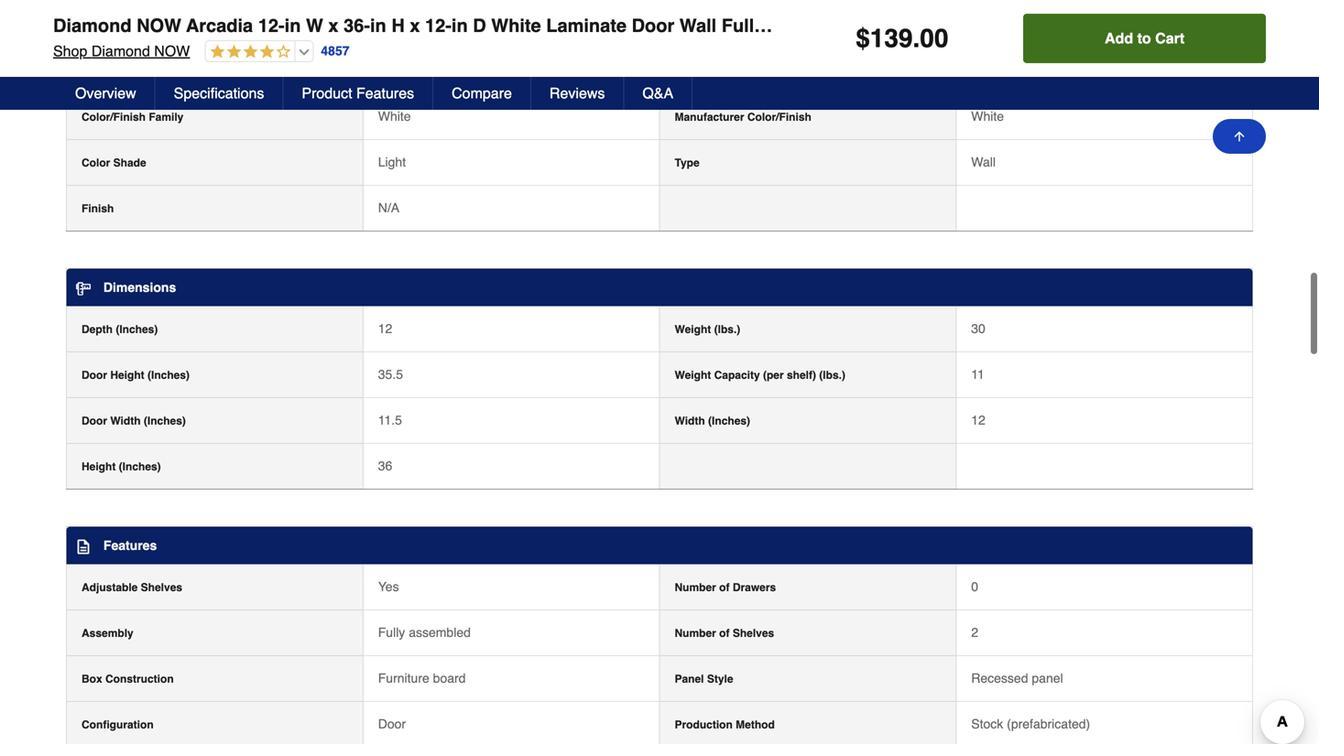 Task type: describe. For each thing, give the bounding box(es) containing it.
1 horizontal spatial arcadia
[[378, 63, 422, 78]]

shade
[[113, 157, 146, 169]]

width (inches)
[[675, 415, 750, 428]]

reviews button
[[531, 77, 624, 110]]

finish for finish type
[[675, 65, 707, 78]]

of for 2
[[719, 628, 730, 640]]

color
[[82, 157, 110, 169]]

number of drawers
[[675, 582, 776, 595]]

1 x from the left
[[328, 15, 339, 36]]

cart
[[1155, 30, 1185, 47]]

add to cart button
[[1023, 14, 1266, 63]]

0 horizontal spatial arcadia
[[186, 15, 253, 36]]

1 vertical spatial features
[[103, 539, 157, 553]]

1 in from the left
[[285, 15, 301, 36]]

2 x from the left
[[410, 15, 420, 36]]

general
[[103, 22, 151, 37]]

4 stars image
[[206, 44, 291, 61]]

0 horizontal spatial type
[[675, 157, 700, 169]]

product
[[302, 85, 352, 102]]

depth
[[82, 323, 113, 336]]

2 color/finish from the left
[[747, 111, 812, 124]]

production
[[675, 719, 733, 732]]

(recessed
[[944, 15, 1036, 36]]

0 vertical spatial diamond
[[53, 15, 132, 36]]

2 in from the left
[[370, 15, 386, 36]]

cabinet
[[872, 15, 939, 36]]

furniture board
[[378, 672, 466, 686]]

dimensions
[[103, 280, 176, 295]]

1 horizontal spatial white
[[491, 15, 541, 36]]

(prefabricated)
[[1007, 717, 1090, 732]]

overview
[[75, 85, 136, 102]]

36-
[[344, 15, 370, 36]]

1 color/finish from the left
[[82, 111, 146, 124]]

construction
[[105, 673, 174, 686]]

1 vertical spatial panel
[[675, 673, 704, 686]]

features inside button
[[356, 85, 414, 102]]

weight (lbs.)
[[675, 323, 740, 336]]

1 width from the left
[[110, 415, 141, 428]]

add
[[1105, 30, 1133, 47]]

compare button
[[433, 77, 531, 110]]

d
[[473, 15, 486, 36]]

1 vertical spatial height
[[82, 461, 116, 474]]

door width (inches)
[[82, 415, 186, 428]]

specifications
[[174, 85, 264, 102]]

recessed
[[971, 672, 1028, 686]]

recessed panel
[[971, 672, 1063, 686]]

light
[[378, 155, 406, 169]]

product features
[[302, 85, 414, 102]]

method
[[736, 719, 775, 732]]

$
[[856, 24, 870, 53]]

panel
[[1032, 672, 1063, 686]]

manufacturer
[[675, 111, 744, 124]]

reviews
[[550, 85, 605, 102]]

shop
[[53, 43, 87, 60]]

1 vertical spatial diamond
[[91, 43, 150, 60]]

0 horizontal spatial (lbs.)
[[714, 323, 740, 336]]

0 horizontal spatial white
[[378, 109, 411, 124]]

w
[[306, 15, 323, 36]]

manufacturer color/finish
[[675, 111, 812, 124]]

weight for 30
[[675, 323, 711, 336]]

color shade
[[82, 157, 146, 169]]

1 horizontal spatial type
[[710, 65, 735, 78]]

overview button
[[57, 77, 155, 110]]

q&a
[[643, 85, 673, 102]]

q&a button
[[624, 77, 693, 110]]

name
[[138, 65, 168, 78]]

door for door
[[378, 717, 406, 732]]

0 vertical spatial fully
[[722, 15, 764, 36]]

35.5
[[378, 367, 403, 382]]

shop diamond now
[[53, 43, 190, 60]]

1 vertical spatial shelves
[[733, 628, 774, 640]]

specifications button
[[155, 77, 283, 110]]

11.5
[[378, 413, 402, 428]]

0 vertical spatial now
[[137, 15, 181, 36]]

style)
[[1209, 15, 1259, 36]]

30
[[971, 322, 986, 336]]

adjustable shelves
[[82, 582, 182, 595]]

1 horizontal spatial laminate
[[971, 63, 1024, 78]]

depth (inches)
[[82, 323, 158, 336]]

finish type
[[675, 65, 735, 78]]

number for yes
[[675, 582, 716, 595]]

number for fully assembled
[[675, 628, 716, 640]]

2 horizontal spatial white
[[971, 109, 1004, 124]]

$ 139 . 00
[[856, 24, 949, 53]]

(inches) for height (inches)
[[119, 461, 161, 474]]

furniture
[[378, 672, 429, 686]]

1 vertical spatial now
[[154, 43, 190, 60]]

color/finish family
[[82, 111, 184, 124]]

fully assembled
[[378, 626, 471, 640]]

0 vertical spatial 12
[[378, 322, 392, 336]]

stock (prefabricated)
[[971, 717, 1090, 732]]

diamond now arcadia 12-in w x 36-in h x 12-in d white laminate door wall fully assembled cabinet (recessed panel shaker door style)
[[53, 15, 1259, 36]]



Task type: locate. For each thing, give the bounding box(es) containing it.
4857
[[321, 44, 350, 58]]

1 horizontal spatial shelves
[[733, 628, 774, 640]]

h
[[391, 15, 405, 36]]

now up name
[[154, 43, 190, 60]]

1 vertical spatial arcadia
[[378, 63, 422, 78]]

now
[[137, 15, 181, 36], [154, 43, 190, 60]]

2 width from the left
[[675, 415, 705, 428]]

door right to at top right
[[1161, 15, 1204, 36]]

shelves right adjustable
[[141, 582, 182, 595]]

now up "shop diamond now"
[[137, 15, 181, 36]]

0 horizontal spatial x
[[328, 15, 339, 36]]

number
[[675, 582, 716, 595], [675, 628, 716, 640]]

1 vertical spatial 12
[[971, 413, 986, 428]]

of
[[719, 582, 730, 595], [719, 628, 730, 640]]

(inches)
[[116, 323, 158, 336], [147, 369, 190, 382], [144, 415, 186, 428], [708, 415, 750, 428], [119, 461, 161, 474]]

0 vertical spatial (lbs.)
[[714, 323, 740, 336]]

11
[[971, 367, 985, 382]]

0 horizontal spatial laminate
[[546, 15, 627, 36]]

2 number from the top
[[675, 628, 716, 640]]

diamond up collection name
[[91, 43, 150, 60]]

door up q&a
[[632, 15, 674, 36]]

door for door width (inches)
[[82, 415, 107, 428]]

height down door width (inches)
[[82, 461, 116, 474]]

3 in from the left
[[452, 15, 468, 36]]

drawers
[[733, 582, 776, 595]]

in left d at the left top of the page
[[452, 15, 468, 36]]

1 vertical spatial weight
[[675, 369, 711, 382]]

12- right h
[[425, 15, 452, 36]]

assembled
[[769, 15, 867, 36]]

notes image
[[76, 540, 91, 555]]

of for 0
[[719, 582, 730, 595]]

panel left add
[[1041, 15, 1090, 36]]

0 horizontal spatial wall
[[680, 15, 717, 36]]

box
[[82, 673, 102, 686]]

0 horizontal spatial fully
[[378, 626, 405, 640]]

stock
[[971, 717, 1003, 732]]

of left drawers
[[719, 582, 730, 595]]

white right d at the left top of the page
[[491, 15, 541, 36]]

diamond up shop
[[53, 15, 132, 36]]

0 vertical spatial of
[[719, 582, 730, 595]]

adjustable
[[82, 582, 138, 595]]

assembled
[[409, 626, 471, 640]]

fully up finish type
[[722, 15, 764, 36]]

features up the adjustable shelves
[[103, 539, 157, 553]]

x right h
[[410, 15, 420, 36]]

laminate down the (recessed
[[971, 63, 1024, 78]]

2 horizontal spatial in
[[452, 15, 468, 36]]

assembly
[[82, 628, 133, 640]]

0 horizontal spatial 12-
[[258, 15, 285, 36]]

width down weight capacity (per shelf) (lbs.)
[[675, 415, 705, 428]]

arcadia down h
[[378, 63, 422, 78]]

x right the w
[[328, 15, 339, 36]]

0 vertical spatial panel
[[1041, 15, 1090, 36]]

door down depth
[[82, 369, 107, 382]]

shelves down drawers
[[733, 628, 774, 640]]

1 horizontal spatial width
[[675, 415, 705, 428]]

arrow up image
[[1232, 129, 1247, 144]]

0 horizontal spatial color/finish
[[82, 111, 146, 124]]

(lbs.) right shelf)
[[819, 369, 846, 382]]

1 12- from the left
[[258, 15, 285, 36]]

1 horizontal spatial panel
[[1041, 15, 1090, 36]]

1 horizontal spatial wall
[[971, 155, 996, 169]]

0 horizontal spatial 12
[[378, 322, 392, 336]]

finish up manufacturer
[[675, 65, 707, 78]]

1 horizontal spatial (lbs.)
[[819, 369, 846, 382]]

0 vertical spatial features
[[356, 85, 414, 102]]

0 horizontal spatial shelves
[[141, 582, 182, 595]]

arcadia
[[186, 15, 253, 36], [378, 63, 422, 78]]

color/finish down overview button
[[82, 111, 146, 124]]

1 horizontal spatial 12-
[[425, 15, 452, 36]]

1 horizontal spatial color/finish
[[747, 111, 812, 124]]

shaker
[[1095, 15, 1156, 36]]

to
[[1137, 30, 1151, 47]]

(inches) up door width (inches)
[[147, 369, 190, 382]]

1 horizontal spatial fully
[[722, 15, 764, 36]]

(lbs.)
[[714, 323, 740, 336], [819, 369, 846, 382]]

white
[[491, 15, 541, 36], [378, 109, 411, 124], [971, 109, 1004, 124]]

features right product
[[356, 85, 414, 102]]

height up door width (inches)
[[110, 369, 144, 382]]

1 weight from the top
[[675, 323, 711, 336]]

fully down the yes
[[378, 626, 405, 640]]

door down furniture
[[378, 717, 406, 732]]

12 down 11
[[971, 413, 986, 428]]

panel style
[[675, 673, 733, 686]]

12
[[378, 322, 392, 336], [971, 413, 986, 428]]

style
[[707, 673, 733, 686]]

door for door height (inches)
[[82, 369, 107, 382]]

weight
[[675, 323, 711, 336], [675, 369, 711, 382]]

(inches) right depth
[[116, 323, 158, 336]]

configuration
[[82, 719, 154, 732]]

1 horizontal spatial finish
[[675, 65, 707, 78]]

finish down color
[[82, 202, 114, 215]]

panel left style
[[675, 673, 704, 686]]

1 horizontal spatial x
[[410, 15, 420, 36]]

shelf)
[[787, 369, 816, 382]]

1 horizontal spatial 12
[[971, 413, 986, 428]]

(inches) for width (inches)
[[708, 415, 750, 428]]

production method
[[675, 719, 775, 732]]

(per
[[763, 369, 784, 382]]

0
[[971, 580, 978, 595]]

1 vertical spatial finish
[[82, 202, 114, 215]]

add to cart
[[1105, 30, 1185, 47]]

of down number of drawers
[[719, 628, 730, 640]]

collection name
[[82, 65, 168, 78]]

type down manufacturer
[[675, 157, 700, 169]]

x
[[328, 15, 339, 36], [410, 15, 420, 36]]

0 vertical spatial finish
[[675, 65, 707, 78]]

2 weight from the top
[[675, 369, 711, 382]]

0 vertical spatial shelves
[[141, 582, 182, 595]]

0 vertical spatial number
[[675, 582, 716, 595]]

laminate up reviews
[[546, 15, 627, 36]]

wall
[[680, 15, 717, 36], [971, 155, 996, 169]]

door height (inches)
[[82, 369, 190, 382]]

compare
[[452, 85, 512, 102]]

height (inches)
[[82, 461, 161, 474]]

0 vertical spatial weight
[[675, 323, 711, 336]]

product features button
[[283, 77, 433, 110]]

n/a
[[378, 201, 399, 215]]

2 of from the top
[[719, 628, 730, 640]]

weight for 11
[[675, 369, 711, 382]]

door up height (inches)
[[82, 415, 107, 428]]

number of shelves
[[675, 628, 774, 640]]

(lbs.) up capacity
[[714, 323, 740, 336]]

1 vertical spatial fully
[[378, 626, 405, 640]]

0 horizontal spatial panel
[[675, 673, 704, 686]]

1 number from the top
[[675, 582, 716, 595]]

white down the product features
[[378, 109, 411, 124]]

weight left capacity
[[675, 369, 711, 382]]

weight capacity (per shelf) (lbs.)
[[675, 369, 846, 382]]

number up panel style
[[675, 628, 716, 640]]

type up manufacturer
[[710, 65, 735, 78]]

12 up 35.5
[[378, 322, 392, 336]]

collection
[[82, 65, 135, 78]]

capacity
[[714, 369, 760, 382]]

dimensions image
[[76, 282, 91, 296]]

1 vertical spatial number
[[675, 628, 716, 640]]

1 vertical spatial of
[[719, 628, 730, 640]]

diamond
[[53, 15, 132, 36], [91, 43, 150, 60]]

12-
[[258, 15, 285, 36], [425, 15, 452, 36]]

139
[[870, 24, 913, 53]]

(inches) for depth (inches)
[[116, 323, 158, 336]]

color/finish right manufacturer
[[747, 111, 812, 124]]

laminate
[[546, 15, 627, 36], [971, 63, 1024, 78]]

1 horizontal spatial features
[[356, 85, 414, 102]]

board
[[433, 672, 466, 686]]

(inches) down 'door height (inches)'
[[144, 415, 186, 428]]

12- up 4 stars image
[[258, 15, 285, 36]]

0 vertical spatial height
[[110, 369, 144, 382]]

white down the (recessed
[[971, 109, 1004, 124]]

2 12- from the left
[[425, 15, 452, 36]]

1 of from the top
[[719, 582, 730, 595]]

1 vertical spatial laminate
[[971, 63, 1024, 78]]

.
[[913, 24, 920, 53]]

box construction
[[82, 673, 174, 686]]

(inches) down door width (inches)
[[119, 461, 161, 474]]

0 vertical spatial laminate
[[546, 15, 627, 36]]

weight up weight capacity (per shelf) (lbs.)
[[675, 323, 711, 336]]

0 horizontal spatial finish
[[82, 202, 114, 215]]

family
[[149, 111, 184, 124]]

number up number of shelves
[[675, 582, 716, 595]]

0 horizontal spatial features
[[103, 539, 157, 553]]

00
[[920, 24, 949, 53]]

1 horizontal spatial in
[[370, 15, 386, 36]]

fully
[[722, 15, 764, 36], [378, 626, 405, 640]]

in
[[285, 15, 301, 36], [370, 15, 386, 36], [452, 15, 468, 36]]

0 vertical spatial wall
[[680, 15, 717, 36]]

0 horizontal spatial width
[[110, 415, 141, 428]]

in left the w
[[285, 15, 301, 36]]

1 vertical spatial (lbs.)
[[819, 369, 846, 382]]

list view image
[[76, 23, 91, 38]]

(inches) down capacity
[[708, 415, 750, 428]]

yes
[[378, 580, 399, 595]]

0 vertical spatial arcadia
[[186, 15, 253, 36]]

1 vertical spatial wall
[[971, 155, 996, 169]]

2
[[971, 626, 978, 640]]

1 vertical spatial type
[[675, 157, 700, 169]]

panel
[[1041, 15, 1090, 36], [675, 673, 704, 686]]

width up height (inches)
[[110, 415, 141, 428]]

0 horizontal spatial in
[[285, 15, 301, 36]]

arcadia up 4 stars image
[[186, 15, 253, 36]]

shelves
[[141, 582, 182, 595], [733, 628, 774, 640]]

finish for finish
[[82, 202, 114, 215]]

in left h
[[370, 15, 386, 36]]

0 vertical spatial type
[[710, 65, 735, 78]]

features
[[356, 85, 414, 102], [103, 539, 157, 553]]

36
[[378, 459, 392, 474]]



Task type: vqa. For each thing, say whether or not it's contained in the screenshot.
2nd The Step from the bottom of the page
no



